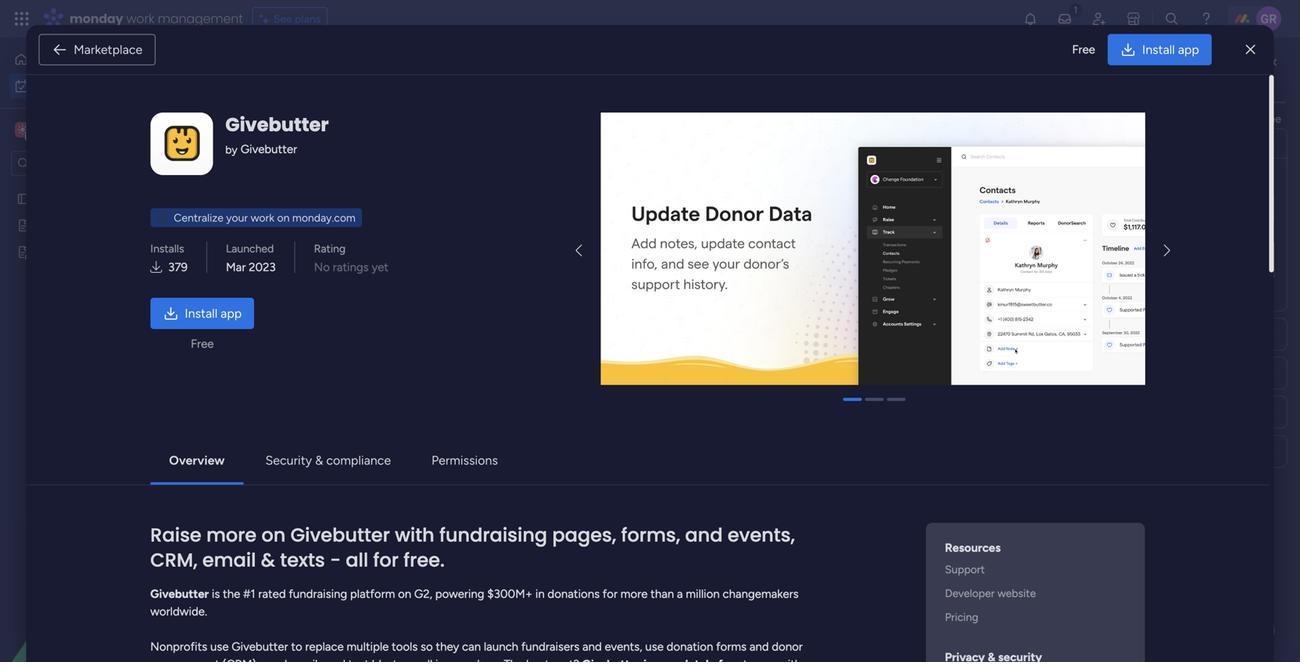 Task type: describe. For each thing, give the bounding box(es) containing it.
board
[[850, 249, 879, 262]]

0 vertical spatial install
[[1142, 42, 1175, 57]]

place.
[[470, 657, 501, 662]]

to inside main content
[[1251, 112, 1261, 125]]

security
[[265, 453, 312, 468]]

they
[[436, 640, 459, 654]]

launched
[[226, 242, 274, 255]]

resources support
[[945, 541, 1001, 576]]

launch
[[484, 640, 518, 654]]

1 use from the left
[[210, 640, 229, 654]]

work
[[273, 59, 335, 94]]

email
[[202, 547, 256, 573]]

see plans
[[273, 12, 321, 25]]

1 horizontal spatial work
[[251, 211, 274, 224]]

2 project management from the top
[[794, 310, 897, 323]]

item inside new item button
[[262, 129, 284, 143]]

1 workspace image from the left
[[15, 121, 30, 138]]

past dates / 2 items
[[263, 193, 389, 213]]

whose items should we show?
[[1013, 173, 1162, 186]]

powering
[[435, 587, 484, 601]]

see
[[273, 12, 292, 25]]

givebutter up worldwide.
[[150, 587, 209, 601]]

to do list
[[1226, 70, 1270, 83]]

givebutter inside raise more on givebutter with fundraising pages, forms, and events, crm, email & texts - all for free.
[[290, 522, 390, 548]]

management for first project management link from the bottom of the main content containing past dates /
[[832, 480, 897, 493]]

multiple
[[347, 640, 389, 654]]

monday.com
[[292, 211, 356, 224]]

group
[[697, 249, 728, 262]]

items inside past dates / 2 items
[[362, 197, 389, 210]]

1 vertical spatial install
[[185, 306, 218, 321]]

we
[[1114, 173, 1128, 186]]

mar inside launched mar 2023
[[226, 260, 246, 274]]

app for install app button to the left
[[221, 306, 242, 321]]

show?
[[1131, 173, 1162, 186]]

lottie animation element
[[0, 504, 199, 662]]

more inside raise more on givebutter with fundraising pages, forms, and events, crm, email & texts - all for free.
[[206, 522, 257, 548]]

date
[[1084, 249, 1107, 262]]

platform
[[350, 587, 395, 601]]

monday
[[70, 10, 123, 27]]

week
[[298, 446, 335, 466]]

1 to- from the top
[[672, 283, 687, 296]]

select product image
[[14, 11, 30, 27]]

send
[[262, 657, 287, 662]]

to
[[1226, 70, 1237, 83]]

today
[[263, 249, 308, 269]]

permissions
[[432, 453, 498, 468]]

on inside centralize your work on monday.com element
[[277, 211, 290, 224]]

0 horizontal spatial work
[[126, 10, 154, 27]]

mar left "16"
[[1080, 478, 1097, 491]]

later / 0 items
[[263, 559, 350, 578]]

/ left 0
[[302, 559, 309, 578]]

#1
[[243, 587, 255, 601]]

so
[[421, 640, 433, 654]]

0
[[313, 563, 320, 576]]

raise
[[150, 522, 201, 548]]

next
[[263, 446, 295, 466]]

0 horizontal spatial free
[[191, 337, 214, 351]]

public board image
[[16, 192, 31, 206]]

3 project management from the top
[[794, 480, 897, 493]]

your
[[226, 211, 248, 224]]

forms,
[[621, 522, 680, 548]]

install app for install app button to the left
[[185, 306, 242, 321]]

and right forms
[[749, 640, 769, 654]]

home
[[34, 53, 64, 66]]

1 project management from the top
[[794, 283, 897, 296]]

givebutter by givebutter
[[225, 112, 329, 156]]

like
[[1232, 112, 1248, 125]]

website
[[997, 587, 1036, 600]]

1 horizontal spatial install app button
[[1108, 34, 1212, 65]]

16
[[1100, 478, 1110, 491]]

2 project management link from the top
[[792, 302, 937, 329]]

new for first project management link from the bottom of the main content containing past dates /
[[254, 478, 277, 492]]

customize button
[[560, 124, 644, 149]]

columns
[[1102, 112, 1143, 125]]

2 8 from the top
[[1102, 309, 1108, 322]]

free.
[[404, 547, 445, 573]]

do
[[1240, 70, 1253, 83]]

1 horizontal spatial people
[[1013, 137, 1047, 150]]

fundraising inside raise more on givebutter with fundraising pages, forms, and events, crm, email & texts - all for free.
[[439, 522, 547, 548]]

changemakers
[[723, 587, 799, 601]]

1
[[350, 450, 354, 464]]

today / 2 items
[[263, 249, 358, 269]]

rating no ratings yet
[[314, 242, 388, 274]]

help image
[[1198, 11, 1214, 27]]

management for second project management link from the top
[[832, 310, 897, 323]]

2 use from the left
[[645, 640, 664, 654]]

1 image
[[1069, 1, 1083, 18]]

mar down greg robinson link
[[1082, 281, 1099, 294]]

and down replace
[[326, 657, 345, 662]]

support
[[945, 563, 985, 576]]

by
[[225, 143, 237, 156]]

worldwide.
[[150, 605, 207, 619]]

all inside nonprofits use givebutter to replace multiple tools so they can launch fundraisers and events, use donation forms and donor management (crm), send emails and text blasts — all in one place. the best part?
[[421, 657, 433, 662]]

/ right dates
[[342, 193, 349, 213]]

g2,
[[414, 587, 432, 601]]

is
[[212, 587, 220, 601]]

2023
[[249, 260, 276, 274]]

see
[[1264, 112, 1281, 125]]

dapulse x slim image
[[1246, 40, 1255, 59]]

Filter dashboard by text search field
[[297, 124, 439, 149]]

new item button
[[231, 124, 291, 149]]

choose the boards, columns and people you'd like to see
[[1004, 112, 1281, 125]]

3 to-do from the top
[[672, 480, 700, 493]]

next week / 1 item
[[263, 446, 379, 466]]

fundraising inside 'is the #1 rated fundraising platform on g2, powering $300m+ in donations for more than a million changemakers worldwide.'
[[289, 587, 347, 601]]

people
[[1167, 112, 1200, 125]]

1 horizontal spatial free
[[1072, 42, 1095, 56]]

item inside next week / 1 item
[[357, 450, 379, 464]]

with
[[395, 522, 434, 548]]

private board image
[[16, 245, 31, 260]]

events, inside nonprofits use givebutter to replace multiple tools so they can launch fundraisers and events, use donation forms and donor management (crm), send emails and text blasts — all in one place. the best part?
[[605, 640, 642, 654]]

security & compliance button
[[253, 445, 403, 476]]

is the #1 rated fundraising platform on g2, powering $300m+ in donations for more than a million changemakers worldwide.
[[150, 587, 799, 619]]

home option
[[9, 47, 190, 72]]

items left should
[[1050, 173, 1076, 186]]

2 inside today / 2 items
[[322, 253, 328, 267]]

donations
[[548, 587, 600, 601]]

project for first project management link from the bottom of the main content containing past dates /
[[794, 480, 830, 493]]

/ left 1 at the bottom left of page
[[339, 446, 346, 466]]

events, inside raise more on givebutter with fundraising pages, forms, and events, crm, email & texts - all for free.
[[728, 522, 795, 548]]

2 workspace image from the left
[[17, 121, 28, 138]]

$300m+
[[487, 587, 533, 601]]

centralize
[[174, 211, 223, 224]]

developer
[[945, 587, 995, 600]]



Task type: vqa. For each thing, say whether or not it's contained in the screenshot.
Add
no



Task type: locate. For each thing, give the bounding box(es) containing it.
centralize your work on monday.com
[[174, 211, 356, 224]]

for up platform at the left
[[373, 547, 399, 573]]

0 vertical spatial do
[[687, 283, 700, 296]]

compliance
[[326, 453, 391, 468]]

1 vertical spatial management
[[150, 657, 219, 662]]

app logo image
[[150, 113, 213, 175]]

project for first project management link from the top
[[794, 283, 830, 296]]

workspace image
[[15, 121, 30, 138], [17, 121, 28, 138]]

ratings
[[333, 260, 369, 274]]

on inside raise more on givebutter with fundraising pages, forms, and events, crm, email & texts - all for free.
[[261, 522, 286, 548]]

mar down greg robinson
[[1082, 309, 1099, 322]]

launched mar 2023
[[226, 242, 276, 274]]

the for is
[[223, 587, 240, 601]]

plans
[[295, 12, 321, 25]]

installs
[[150, 242, 184, 255]]

item down today
[[280, 310, 302, 323]]

0 horizontal spatial the
[[223, 587, 240, 601]]

3 do from the top
[[687, 480, 700, 493]]

1 vertical spatial on
[[261, 522, 286, 548]]

givebutter inside nonprofits use givebutter to replace multiple tools so they can launch fundraisers and events, use donation forms and donor management (crm), send emails and text blasts — all in one place. the best part?
[[232, 640, 288, 654]]

0 vertical spatial people
[[1013, 137, 1047, 150]]

forms
[[716, 640, 747, 654]]

1 vertical spatial 8
[[1102, 309, 1108, 322]]

customize
[[585, 129, 638, 143]]

to-do
[[672, 283, 700, 296], [672, 310, 700, 323], [672, 480, 700, 493]]

0 vertical spatial the
[[1044, 112, 1060, 125]]

main content containing past dates /
[[207, 38, 1300, 662]]

item down my work on the top left of the page
[[262, 129, 284, 143]]

0 vertical spatial to-do
[[672, 283, 700, 296]]

& up rated
[[261, 547, 275, 573]]

to-
[[672, 283, 687, 296], [672, 310, 687, 323], [672, 480, 687, 493]]

for right the "donations"
[[603, 587, 618, 601]]

notifications image
[[1023, 11, 1038, 27]]

greg robinson image inside main content
[[1026, 248, 1050, 271]]

0 vertical spatial all
[[346, 547, 368, 573]]

new inside button
[[237, 129, 260, 143]]

my
[[231, 59, 266, 94]]

work right monday
[[126, 10, 154, 27]]

1 vertical spatial project management
[[794, 310, 897, 323]]

0 vertical spatial free
[[1072, 42, 1095, 56]]

1 vertical spatial in
[[435, 657, 445, 662]]

0 vertical spatial item
[[262, 129, 284, 143]]

dates
[[298, 193, 338, 213]]

on inside 'is the #1 rated fundraising platform on g2, powering $300m+ in donations for more than a million changemakers worldwide.'
[[398, 587, 411, 601]]

0 horizontal spatial to
[[291, 640, 302, 654]]

items right no
[[331, 253, 358, 267]]

more inside 'is the #1 rated fundraising platform on g2, powering $300m+ in donations for more than a million changemakers worldwide.'
[[621, 587, 648, 601]]

mar 8
[[1082, 281, 1108, 294], [1082, 309, 1108, 322]]

marketplace button
[[39, 34, 156, 65]]

0 vertical spatial app
[[1178, 42, 1199, 57]]

1 horizontal spatial item
[[357, 450, 379, 464]]

0 horizontal spatial install app button
[[150, 298, 254, 329]]

management
[[158, 10, 243, 27], [150, 657, 219, 662]]

new item down security
[[254, 478, 302, 492]]

items
[[1050, 173, 1076, 186], [362, 197, 389, 210], [331, 253, 358, 267], [323, 563, 350, 576]]

/
[[342, 193, 349, 213], [311, 249, 319, 269], [339, 446, 346, 466], [302, 559, 309, 578]]

invite members image
[[1091, 11, 1107, 27]]

0 vertical spatial 8
[[1102, 281, 1108, 294]]

1 horizontal spatial all
[[421, 657, 433, 662]]

new item
[[237, 129, 284, 143]]

1 vertical spatial free
[[191, 337, 214, 351]]

app
[[1178, 42, 1199, 57], [221, 306, 242, 321]]

status
[[1013, 367, 1045, 380]]

/ right today
[[311, 249, 319, 269]]

than
[[651, 587, 674, 601]]

see plans button
[[252, 7, 328, 30]]

& right security
[[315, 453, 323, 468]]

more left than
[[621, 587, 648, 601]]

& inside button
[[315, 453, 323, 468]]

0 vertical spatial 2
[[353, 197, 359, 210]]

new down 2023
[[254, 310, 277, 323]]

(crm),
[[222, 657, 259, 662]]

2 vertical spatial to-do
[[672, 480, 700, 493]]

to right like
[[1251, 112, 1261, 125]]

2 left the ratings
[[322, 253, 328, 267]]

search everything image
[[1164, 11, 1180, 27]]

screenshot image
[[601, 113, 1145, 385]]

2 new item from the top
[[254, 478, 302, 492]]

list
[[1255, 70, 1270, 83]]

& inside raise more on givebutter with fundraising pages, forms, and events, crm, email & texts - all for free.
[[261, 547, 275, 573]]

new item
[[254, 310, 302, 323], [254, 478, 302, 492]]

people left greg
[[977, 249, 1010, 262]]

givebutter up 0
[[290, 522, 390, 548]]

to inside nonprofits use givebutter to replace multiple tools so they can launch fundraisers and events, use donation forms and donor management (crm), send emails and text blasts — all in one place. the best part?
[[291, 640, 302, 654]]

items inside today / 2 items
[[331, 253, 358, 267]]

tools
[[392, 640, 418, 654]]

list box
[[0, 183, 199, 476]]

for
[[373, 547, 399, 573], [603, 587, 618, 601]]

install app
[[1142, 42, 1199, 57], [185, 306, 242, 321]]

free
[[1072, 42, 1095, 56], [191, 337, 214, 351]]

fundraising
[[439, 522, 547, 548], [289, 587, 347, 601]]

3 management from the top
[[832, 480, 897, 493]]

stuck
[[1190, 478, 1218, 491]]

1 horizontal spatial install app
[[1142, 42, 1199, 57]]

security & compliance
[[265, 453, 391, 468]]

1 vertical spatial all
[[421, 657, 433, 662]]

project for second project management link from the top
[[794, 310, 830, 323]]

1 horizontal spatial events,
[[728, 522, 795, 548]]

1 horizontal spatial to
[[1251, 112, 1261, 125]]

project
[[254, 281, 289, 295], [794, 283, 830, 296], [794, 310, 830, 323], [794, 480, 830, 493]]

fundraising down 0
[[289, 587, 347, 601]]

2 vertical spatial new
[[254, 478, 277, 492]]

0 vertical spatial management
[[158, 10, 243, 27]]

install app button down 379
[[150, 298, 254, 329]]

1 new item from the top
[[254, 310, 302, 323]]

1 vertical spatial more
[[621, 587, 648, 601]]

1 horizontal spatial app
[[1178, 42, 1199, 57]]

0 horizontal spatial more
[[206, 522, 257, 548]]

install app button down search everything icon
[[1108, 34, 1212, 65]]

0 horizontal spatial &
[[261, 547, 275, 573]]

1 do from the top
[[687, 283, 700, 296]]

0 horizontal spatial 2
[[322, 253, 328, 267]]

mar down launched
[[226, 260, 246, 274]]

1 vertical spatial project management link
[[792, 302, 937, 329]]

robinson
[[1085, 253, 1135, 267]]

2 vertical spatial management
[[832, 480, 897, 493]]

v2 download image
[[150, 259, 162, 276]]

0 vertical spatial to
[[1251, 112, 1261, 125]]

new up by
[[237, 129, 260, 143]]

none search field inside main content
[[297, 124, 439, 149]]

0 vertical spatial in
[[535, 587, 545, 601]]

1 horizontal spatial the
[[1044, 112, 1060, 125]]

overview button
[[157, 445, 237, 476]]

can
[[462, 640, 481, 654]]

2
[[353, 197, 359, 210], [322, 253, 328, 267]]

1 vertical spatial do
[[687, 310, 700, 323]]

developer website
[[945, 587, 1036, 600]]

events, left donation on the right of the page
[[605, 640, 642, 654]]

install down 379
[[185, 306, 218, 321]]

0 vertical spatial install app button
[[1108, 34, 1212, 65]]

app for rightmost install app button
[[1178, 42, 1199, 57]]

1 horizontal spatial in
[[535, 587, 545, 601]]

1 horizontal spatial use
[[645, 640, 664, 654]]

1 horizontal spatial fundraising
[[439, 522, 547, 548]]

1 to-do from the top
[[672, 283, 700, 296]]

1 vertical spatial the
[[223, 587, 240, 601]]

-
[[330, 547, 341, 573]]

use
[[210, 640, 229, 654], [645, 640, 664, 654]]

for inside raise more on givebutter with fundraising pages, forms, and events, crm, email & texts - all for free.
[[373, 547, 399, 573]]

1 vertical spatial install app button
[[150, 298, 254, 329]]

1 horizontal spatial more
[[621, 587, 648, 601]]

to up the emails
[[291, 640, 302, 654]]

0 horizontal spatial all
[[346, 547, 368, 573]]

1 vertical spatial &
[[261, 547, 275, 573]]

crm,
[[150, 547, 197, 573]]

new item down 2023
[[254, 310, 302, 323]]

emails
[[290, 657, 323, 662]]

1 vertical spatial app
[[221, 306, 242, 321]]

givebutter up send
[[232, 640, 288, 654]]

to do list button
[[1197, 64, 1277, 89]]

app down launched mar 2023
[[221, 306, 242, 321]]

choose
[[1004, 112, 1042, 125]]

and inside main content
[[1146, 112, 1164, 125]]

1 vertical spatial work
[[251, 211, 274, 224]]

centralize your work on monday.com element
[[150, 208, 362, 227]]

install down search everything icon
[[1142, 42, 1175, 57]]

column
[[1048, 367, 1086, 380]]

2 vertical spatial on
[[398, 587, 411, 601]]

0 horizontal spatial item
[[262, 129, 284, 143]]

one
[[448, 657, 467, 662]]

public board image
[[16, 218, 31, 233]]

item
[[280, 310, 302, 323], [280, 478, 302, 492]]

main content
[[207, 38, 1300, 662]]

and
[[1146, 112, 1164, 125], [685, 522, 723, 548], [582, 640, 602, 654], [749, 640, 769, 654], [326, 657, 345, 662]]

management down nonprofits
[[150, 657, 219, 662]]

to
[[1251, 112, 1261, 125], [291, 640, 302, 654]]

0 horizontal spatial people
[[977, 249, 1010, 262]]

givebutter right by
[[241, 142, 297, 156]]

management up my
[[158, 10, 243, 27]]

and right fundraisers
[[582, 640, 602, 654]]

1 vertical spatial item
[[280, 478, 302, 492]]

million
[[686, 587, 720, 601]]

2 mar 8 from the top
[[1082, 309, 1108, 322]]

project management link
[[792, 274, 937, 301], [792, 302, 937, 329], [792, 471, 937, 498]]

in inside nonprofits use givebutter to replace multiple tools so they can launch fundraisers and events, use donation forms and donor management (crm), send emails and text blasts — all in one place. the best part?
[[435, 657, 445, 662]]

the
[[504, 657, 523, 662]]

0 horizontal spatial use
[[210, 640, 229, 654]]

install app for rightmost install app button
[[1142, 42, 1199, 57]]

on left g2,
[[398, 587, 411, 601]]

items right dates
[[362, 197, 389, 210]]

2 up 'monday.com'
[[353, 197, 359, 210]]

2 to-do from the top
[[672, 310, 700, 323]]

1 8 from the top
[[1102, 281, 1108, 294]]

app down search everything icon
[[1178, 42, 1199, 57]]

install app down search everything icon
[[1142, 42, 1199, 57]]

2 item from the top
[[280, 478, 302, 492]]

all right "-"
[[346, 547, 368, 573]]

marketplace arrow left image
[[576, 245, 582, 257]]

best
[[526, 657, 549, 662]]

greg robinson image
[[1256, 6, 1281, 31], [1026, 248, 1050, 271]]

the right is
[[223, 587, 240, 601]]

part?
[[552, 657, 579, 662]]

the left the boards,
[[1044, 112, 1060, 125]]

people down choose at the right top of the page
[[1013, 137, 1047, 150]]

donation
[[667, 640, 713, 654]]

0 horizontal spatial install
[[185, 306, 218, 321]]

0 vertical spatial install app
[[1142, 42, 1199, 57]]

1 vertical spatial for
[[603, 587, 618, 601]]

more right the raise
[[206, 522, 257, 548]]

3 project management link from the top
[[792, 471, 937, 498]]

replace
[[305, 640, 344, 654]]

2 inside past dates / 2 items
[[353, 197, 359, 210]]

items inside later / 0 items
[[323, 563, 350, 576]]

all
[[346, 547, 368, 573], [421, 657, 433, 662]]

later
[[263, 559, 299, 578]]

givebutter down my work on the top left of the page
[[225, 112, 329, 138]]

greg robinson link
[[1056, 253, 1135, 267]]

in inside 'is the #1 rated fundraising platform on g2, powering $300m+ in donations for more than a million changemakers worldwide.'
[[535, 587, 545, 601]]

all down so
[[421, 657, 433, 662]]

1 vertical spatial to
[[291, 640, 302, 654]]

the inside 'is the #1 rated fundraising platform on g2, powering $300m+ in donations for more than a million changemakers worldwide.'
[[223, 587, 240, 601]]

1 vertical spatial greg robinson image
[[1026, 248, 1050, 271]]

and left the people
[[1146, 112, 1164, 125]]

should
[[1079, 173, 1111, 186]]

all inside raise more on givebutter with fundraising pages, forms, and events, crm, email & texts - all for free.
[[346, 547, 368, 573]]

in down they
[[435, 657, 445, 662]]

1 horizontal spatial install
[[1142, 42, 1175, 57]]

option
[[0, 185, 199, 188]]

1 vertical spatial install app
[[185, 306, 242, 321]]

1 vertical spatial to-do
[[672, 310, 700, 323]]

fundraising up $300m+
[[439, 522, 547, 548]]

2 to- from the top
[[672, 310, 687, 323]]

None search field
[[297, 124, 439, 149]]

new down next
[[254, 478, 277, 492]]

install
[[1142, 42, 1175, 57], [185, 306, 218, 321]]

pricing
[[945, 610, 978, 624]]

0 vertical spatial for
[[373, 547, 399, 573]]

centralize icon image
[[157, 211, 169, 224]]

monday work management
[[70, 10, 243, 27]]

rating
[[314, 242, 346, 255]]

1 vertical spatial events,
[[605, 640, 642, 654]]

0 horizontal spatial fundraising
[[289, 587, 347, 601]]

0 vertical spatial more
[[206, 522, 257, 548]]

items right 0
[[323, 563, 350, 576]]

new for second project management link from the top
[[254, 310, 277, 323]]

1 horizontal spatial greg robinson image
[[1256, 6, 1281, 31]]

item for second project management link from the top
[[280, 310, 302, 323]]

the for choose
[[1044, 112, 1060, 125]]

1 horizontal spatial &
[[315, 453, 323, 468]]

1 vertical spatial fundraising
[[289, 587, 347, 601]]

lottie animation image
[[0, 504, 199, 662]]

1 horizontal spatial 2
[[353, 197, 359, 210]]

the inside main content
[[1044, 112, 1060, 125]]

no
[[314, 260, 330, 274]]

greg robinson image up the list
[[1256, 6, 1281, 31]]

0 horizontal spatial install app
[[185, 306, 242, 321]]

marketplace arrow right image
[[1164, 245, 1170, 257]]

past
[[263, 193, 294, 213]]

on left dates
[[277, 211, 290, 224]]

1 item from the top
[[280, 310, 302, 323]]

givebutter inside givebutter by givebutter
[[241, 142, 297, 156]]

greg robinson image left greg
[[1026, 248, 1050, 271]]

0 vertical spatial fundraising
[[439, 522, 547, 548]]

events, up changemakers
[[728, 522, 795, 548]]

0 horizontal spatial app
[[221, 306, 242, 321]]

for inside 'is the #1 rated fundraising platform on g2, powering $300m+ in donations for more than a million changemakers worldwide.'
[[603, 587, 618, 601]]

0 vertical spatial &
[[315, 453, 323, 468]]

new
[[237, 129, 260, 143], [254, 310, 277, 323], [254, 478, 277, 492]]

0 vertical spatial work
[[126, 10, 154, 27]]

0 vertical spatial on
[[277, 211, 290, 224]]

1 vertical spatial management
[[832, 310, 897, 323]]

1 vertical spatial new
[[254, 310, 277, 323]]

you'd
[[1203, 112, 1229, 125]]

on up later
[[261, 522, 286, 548]]

greg
[[1056, 253, 1082, 267]]

1 mar 8 from the top
[[1082, 281, 1108, 294]]

management for first project management link from the top
[[832, 283, 897, 296]]

use up (crm),
[[210, 640, 229, 654]]

2 do from the top
[[687, 310, 700, 323]]

rated
[[258, 587, 286, 601]]

0 vertical spatial greg robinson image
[[1256, 6, 1281, 31]]

in right $300m+
[[535, 587, 545, 601]]

1 horizontal spatial for
[[603, 587, 618, 601]]

1 management from the top
[[832, 283, 897, 296]]

0 vertical spatial mar 8
[[1082, 281, 1108, 294]]

0 horizontal spatial for
[[373, 547, 399, 573]]

work right your in the top of the page
[[251, 211, 274, 224]]

monday marketplace image
[[1126, 11, 1141, 27]]

and inside raise more on givebutter with fundraising pages, forms, and events, crm, email & texts - all for free.
[[685, 522, 723, 548]]

—
[[406, 657, 419, 662]]

item for first project management link from the bottom of the main content containing past dates /
[[280, 478, 302, 492]]

None text field
[[1013, 194, 1274, 221]]

0 horizontal spatial events,
[[605, 640, 642, 654]]

givebutter
[[225, 112, 329, 138], [241, 142, 297, 156], [290, 522, 390, 548], [150, 587, 209, 601], [232, 640, 288, 654]]

1 vertical spatial people
[[977, 249, 1010, 262]]

0 vertical spatial events,
[[728, 522, 795, 548]]

2 management from the top
[[832, 310, 897, 323]]

1 vertical spatial 2
[[322, 253, 328, 267]]

install app down 379
[[185, 306, 242, 321]]

2 vertical spatial to-
[[672, 480, 687, 493]]

text
[[348, 657, 369, 662]]

0 vertical spatial new item
[[254, 310, 302, 323]]

and right forms,
[[685, 522, 723, 548]]

item right 1 at the bottom left of page
[[357, 450, 379, 464]]

use left donation on the right of the page
[[645, 640, 664, 654]]

1 project management link from the top
[[792, 274, 937, 301]]

2 vertical spatial project management
[[794, 480, 897, 493]]

0 vertical spatial new
[[237, 129, 260, 143]]

3 to- from the top
[[672, 480, 687, 493]]

item down security
[[280, 478, 302, 492]]

update feed image
[[1057, 11, 1073, 27]]

1 vertical spatial mar 8
[[1082, 309, 1108, 322]]

0 vertical spatial to-
[[672, 283, 687, 296]]

marketplace
[[74, 42, 142, 57]]

0 vertical spatial project management
[[794, 283, 897, 296]]

status column
[[1013, 367, 1086, 380]]

nonprofits use givebutter to replace multiple tools so they can launch fundraisers and events, use donation forms and donor management (crm), send emails and text blasts — all in one place. the best part?
[[150, 640, 803, 662]]

2 vertical spatial do
[[687, 480, 700, 493]]

management inside nonprofits use givebutter to replace multiple tools so they can launch fundraisers and events, use donation forms and donor management (crm), send emails and text blasts — all in one place. the best part?
[[150, 657, 219, 662]]

379
[[168, 260, 188, 274]]



